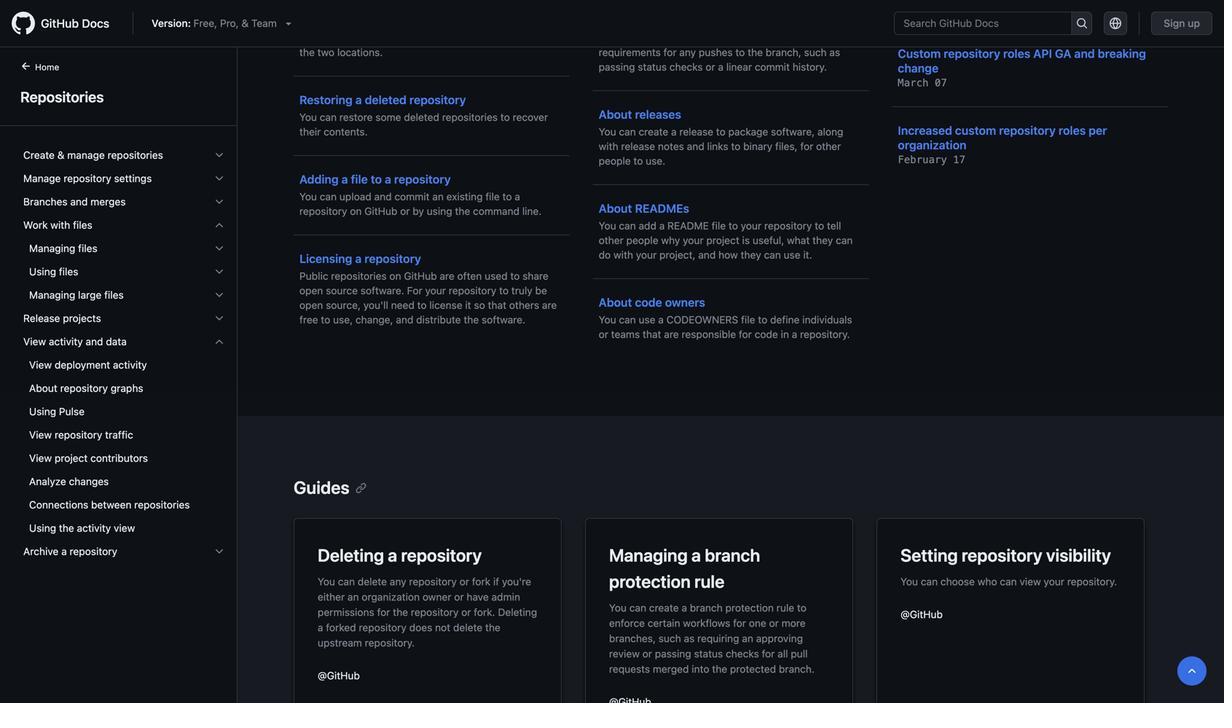 Task type: describe. For each thing, give the bounding box(es) containing it.
activity for using the activity view
[[77, 522, 111, 534]]

file inside about code owners you can use a codeowners file to define individuals or teams that are responsible for code in a repository.
[[741, 314, 755, 326]]

can inside the you can delete any repository or fork if you're either an organization owner or have admin permissions for the repository or fork. deleting a forked repository does not delete the upstream repository.
[[338, 576, 355, 588]]

repository inside custom repository roles api ga and breaking change march 07
[[944, 47, 1000, 60]]

or down branches,
[[643, 648, 652, 660]]

0 vertical spatial deleted
[[365, 93, 407, 107]]

your down visibility
[[1044, 576, 1065, 588]]

github inside 'adding a file to a repository you can upload and commit an existing file to a repository on github or by using the command line.'
[[364, 205, 397, 217]]

march
[[898, 77, 929, 89]]

your down readme
[[683, 234, 704, 246]]

restoring
[[299, 93, 353, 107]]

github.com,
[[455, 3, 514, 15]]

branch.
[[779, 663, 815, 675]]

requirements
[[599, 46, 661, 58]]

1 horizontal spatial they
[[813, 234, 833, 246]]

collaborators
[[782, 17, 844, 29]]

sc 9kayk9 0 image for manage repository settings
[[213, 173, 225, 184]]

software,
[[771, 126, 815, 138]]

sign up link
[[1151, 12, 1212, 35]]

view for view project contributors
[[29, 452, 52, 464]]

it inside licensing a repository public repositories on github are often used to share open source software. for your repository to truly be open source, you'll need to license it so that others are free to use, change, and distribute the software.
[[465, 299, 471, 311]]

protection inside you can create a branch protection rule to enforce certain workflows for one or more branches, such as requiring an approving review or passing status checks for all pull requests merged into the protected branch.
[[725, 602, 774, 614]]

when you create a repository on github.com, it exists as a remote repository. you can clone your repository to create a local copy on your computer and sync between the two locations. link
[[299, 0, 564, 71]]

using files
[[29, 266, 78, 278]]

large
[[78, 289, 102, 301]]

can left add
[[619, 220, 636, 232]]

distribute
[[416, 314, 461, 326]]

file up upload
[[351, 172, 368, 186]]

sc 9kayk9 0 image for managing files
[[213, 243, 225, 254]]

to up upload
[[371, 172, 382, 186]]

using the activity view link
[[17, 517, 231, 540]]

a inside the you can delete any repository or fork if you're either an organization owner or have admin permissions for the repository or fork. deleting a forked repository does not delete the upstream repository.
[[318, 622, 323, 634]]

local
[[340, 32, 362, 44]]

team
[[251, 17, 277, 29]]

sign up
[[1164, 17, 1200, 29]]

by inside 'adding a file to a repository you can upload and commit an existing file to a repository on github or by using the command line.'
[[413, 205, 424, 217]]

create & manage repositories
[[23, 149, 163, 161]]

the up linear on the top right
[[748, 46, 763, 58]]

a inside you can protect important branches by setting branch protection rules, which define whether collaborators can delete or force push to the branch and set requirements for any pushes to the branch, such as passing status checks or a linear commit history.
[[718, 61, 724, 73]]

to up truly
[[510, 270, 520, 282]]

such inside you can protect important branches by setting branch protection rules, which define whether collaborators can delete or force push to the branch and set requirements for any pushes to the branch, such as passing status checks or a linear commit history.
[[804, 46, 827, 58]]

one
[[749, 617, 766, 629]]

for inside the you can delete any repository or fork if you're either an organization owner or have admin permissions for the repository or fork. deleting a forked repository does not delete the upstream repository.
[[377, 606, 390, 618]]

passing inside you can protect important branches by setting branch protection rules, which define whether collaborators can delete or force push to the branch and set requirements for any pushes to the branch, such as passing status checks or a linear commit history.
[[599, 61, 635, 73]]

about releases you can create a release to package software, along with release notes and links to binary files, for other people to use.
[[599, 107, 843, 167]]

work with files
[[23, 219, 92, 231]]

organization inside increased custom repository roles per organization february 17
[[898, 138, 967, 152]]

setting
[[785, 3, 817, 15]]

files down the managing files
[[59, 266, 78, 278]]

rules,
[[650, 17, 676, 29]]

line.
[[522, 205, 542, 217]]

on right copy
[[391, 32, 402, 44]]

a inside archive a repository dropdown button
[[61, 545, 67, 557]]

and inside 'adding a file to a repository you can upload and commit an existing file to a repository on github or by using the command line.'
[[374, 191, 392, 203]]

commit inside you can protect important branches by setting branch protection rules, which define whether collaborators can delete or force push to the branch and set requirements for any pushes to the branch, such as passing status checks or a linear commit history.
[[755, 61, 790, 73]]

to right links
[[731, 140, 741, 152]]

version: free, pro, & team
[[152, 17, 277, 29]]

you're
[[502, 576, 531, 588]]

files inside dropdown button
[[73, 219, 92, 231]]

can inside when you create a repository on github.com, it exists as a remote repository. you can clone your repository to create a local copy on your computer and sync between the two locations.
[[430, 17, 447, 29]]

project inside view project contributors link
[[55, 452, 88, 464]]

1 vertical spatial release
[[621, 140, 655, 152]]

can inside about code owners you can use a codeowners file to define individuals or teams that are responsible for code in a repository.
[[619, 314, 636, 326]]

create inside about releases you can create a release to package software, along with release notes and links to binary files, for other people to use.
[[639, 126, 668, 138]]

sync
[[497, 32, 519, 44]]

2 vertical spatial delete
[[453, 622, 483, 634]]

status inside you can create a branch protection rule to enforce certain workflows for one or more branches, such as requiring an approving review or passing status checks for all pull requests merged into the protected branch.
[[694, 648, 723, 660]]

important
[[676, 3, 721, 15]]

protection inside you can protect important branches by setting branch protection rules, which define whether collaborators can delete or force push to the branch and set requirements for any pushes to the branch, such as passing status checks or a linear commit history.
[[599, 17, 647, 29]]

managing a branch protection rule
[[609, 545, 760, 592]]

enforce
[[609, 617, 645, 629]]

status inside you can protect important branches by setting branch protection rules, which define whether collaborators can delete or force push to the branch and set requirements for any pushes to the branch, such as passing status checks or a linear commit history.
[[638, 61, 667, 73]]

recover
[[513, 111, 548, 123]]

checks inside you can create a branch protection rule to enforce certain workflows for one or more branches, such as requiring an approving review or passing status checks for all pull requests merged into the protected branch.
[[726, 648, 759, 660]]

workflows
[[683, 617, 730, 629]]

view inside "link"
[[114, 522, 135, 534]]

such inside you can create a branch protection rule to enforce certain workflows for one or more branches, such as requiring an approving review or passing status checks for all pull requests merged into the protected branch.
[[659, 632, 681, 645]]

the inside you can create a branch protection rule to enforce certain workflows for one or more branches, such as requiring an approving review or passing status checks for all pull requests merged into the protected branch.
[[712, 663, 727, 675]]

your down github.com,
[[478, 17, 499, 29]]

1 vertical spatial deleted
[[404, 111, 439, 123]]

it inside when you create a repository on github.com, it exists as a remote repository. you can clone your repository to create a local copy on your computer and sync between the two locations.
[[516, 3, 523, 15]]

have
[[467, 591, 489, 603]]

add
[[639, 220, 657, 232]]

to up command
[[502, 191, 512, 203]]

can left protect
[[619, 3, 636, 15]]

to up links
[[716, 126, 726, 138]]

to left use.
[[634, 155, 643, 167]]

for left one
[[733, 617, 746, 629]]

using
[[427, 205, 452, 217]]

view project contributors
[[29, 452, 148, 464]]

data
[[106, 336, 127, 348]]

repositories inside dropdown button
[[108, 149, 163, 161]]

to left tell
[[815, 220, 824, 232]]

fork.
[[474, 606, 495, 618]]

& inside dropdown button
[[57, 149, 65, 161]]

about inside about repository graphs link
[[29, 382, 57, 394]]

0 horizontal spatial are
[[440, 270, 455, 282]]

or down pushes
[[706, 61, 715, 73]]

pro,
[[220, 17, 239, 29]]

repository. inside when you create a repository on github.com, it exists as a remote repository. you can clone your repository to create a local copy on your computer and sync between the two locations.
[[357, 17, 407, 29]]

for inside about releases you can create a release to package software, along with release notes and links to binary files, for other people to use.
[[800, 140, 813, 152]]

and inside dropdown button
[[86, 336, 103, 348]]

readme
[[668, 220, 709, 232]]

certain
[[648, 617, 680, 629]]

command
[[473, 205, 520, 217]]

1 horizontal spatial code
[[755, 328, 778, 340]]

more
[[782, 617, 806, 629]]

you can protect important branches by setting branch protection rules, which define whether collaborators can delete or force push to the branch and set requirements for any pushes to the branch, such as passing status checks or a linear commit history.
[[599, 3, 853, 73]]

activity for view deployment activity
[[113, 359, 147, 371]]

february 17 element
[[898, 154, 966, 166]]

to right free
[[321, 314, 330, 326]]

deleting a repository
[[318, 545, 482, 565]]

remote
[[321, 17, 355, 29]]

history.
[[793, 61, 827, 73]]

files right the large
[[104, 289, 124, 301]]

to up pushes
[[716, 32, 725, 44]]

when you create a repository on github.com, it exists as a remote repository. you can clone your repository to create a local copy on your computer and sync between the two locations.
[[299, 3, 562, 58]]

organization inside the you can delete any repository or fork if you're either an organization owner or have admin permissions for the repository or fork. deleting a forked repository does not delete the upstream repository.
[[362, 591, 420, 603]]

february
[[898, 154, 947, 166]]

repository. down visibility
[[1067, 576, 1117, 588]]

about for about readmes
[[599, 201, 632, 215]]

on inside 'adding a file to a repository you can upload and commit an existing file to a repository on github or by using the command line.'
[[350, 205, 362, 217]]

the inside licensing a repository public repositories on github are often used to share open source software. for your repository to truly be open source, you'll need to license it so that others are free to use, change, and distribute the software.
[[464, 314, 479, 326]]

as inside you can create a branch protection rule to enforce certain workflows for one or more branches, such as requiring an approving review or passing status checks for all pull requests merged into the protected branch.
[[684, 632, 695, 645]]

view deployment activity
[[29, 359, 147, 371]]

your up 'is'
[[741, 220, 762, 232]]

forked
[[326, 622, 356, 634]]

create up two
[[299, 32, 329, 44]]

release projects button
[[17, 307, 231, 330]]

work with files element containing managing files
[[12, 237, 237, 307]]

people inside about releases you can create a release to package software, along with release notes and links to binary files, for other people to use.
[[599, 155, 631, 167]]

sc 9kayk9 0 image for managing large files
[[213, 289, 225, 301]]

to down 'for'
[[417, 299, 427, 311]]

you inside when you create a repository on github.com, it exists as a remote repository. you can clone your repository to create a local copy on your computer and sync between the two locations.
[[410, 17, 427, 29]]

fork
[[472, 576, 490, 588]]

about repository graphs link
[[17, 377, 231, 400]]

the down fork. on the left bottom of page
[[485, 622, 500, 634]]

work with files button
[[17, 213, 231, 237]]

sc 9kayk9 0 image for using files
[[213, 266, 225, 278]]

branch inside you can create a branch protection rule to enforce certain workflows for one or more branches, such as requiring an approving review or passing status checks for all pull requests merged into the protected branch.
[[690, 602, 723, 614]]

so
[[474, 299, 485, 311]]

branches and merges
[[23, 196, 126, 208]]

your left computer on the top left of page
[[405, 32, 426, 44]]

you inside 'adding a file to a repository you can upload and commit an existing file to a repository on github or by using the command line.'
[[299, 191, 317, 203]]

you inside you can protect important branches by setting branch protection rules, which define whether collaborators can delete or force push to the branch and set requirements for any pushes to the branch, such as passing status checks or a linear commit history.
[[599, 3, 616, 15]]

can down useful,
[[764, 249, 781, 261]]

with inside about readmes you can add a readme file to your repository to tell other people why your project is useful, what they can do with your project, and how they can use it.
[[614, 249, 633, 261]]

Search GitHub Docs search field
[[895, 12, 1071, 34]]

you inside about readmes you can add a readme file to your repository to tell other people why your project is useful, what they can do with your project, and how they can use it.
[[599, 220, 616, 232]]

to down used
[[499, 285, 509, 297]]

delete inside you can protect important branches by setting branch protection rules, which define whether collaborators can delete or force push to the branch and set requirements for any pushes to the branch, such as passing status checks or a linear commit history.
[[618, 32, 648, 44]]

increased custom repository roles per organization february 17
[[898, 124, 1107, 166]]

can up requirements
[[599, 32, 616, 44]]

owner
[[423, 591, 451, 603]]

march 07 element
[[898, 77, 947, 89]]

branch up collaborators
[[820, 3, 853, 15]]

api
[[1033, 47, 1052, 60]]

repositories inside restoring a deleted repository you can restore some deleted repositories to recover their contents.
[[442, 111, 498, 123]]

and inside when you create a repository on github.com, it exists as a remote repository. you can clone your repository to create a local copy on your computer and sync between the two locations.
[[477, 32, 494, 44]]

pull
[[791, 648, 808, 660]]

home link
[[15, 60, 83, 75]]

1 vertical spatial view
[[1020, 576, 1041, 588]]

1 vertical spatial software.
[[482, 314, 525, 326]]

change
[[898, 61, 939, 75]]

activity inside dropdown button
[[49, 336, 83, 348]]

0 horizontal spatial deleting
[[318, 545, 384, 565]]

and inside about readmes you can add a readme file to your repository to tell other people why your project is useful, what they can do with your project, and how they can use it.
[[698, 249, 716, 261]]

and inside licensing a repository public repositories on github are often used to share open source software. for your repository to truly be open source, you'll need to license it so that others are free to use, change, and distribute the software.
[[396, 314, 413, 326]]

you inside about code owners you can use a codeowners file to define individuals or teams that are responsible for code in a repository.
[[599, 314, 616, 326]]

repository inside increased custom repository roles per organization february 17
[[999, 124, 1056, 137]]

use inside about readmes you can add a readme file to your repository to tell other people why your project is useful, what they can do with your project, and how they can use it.
[[784, 249, 801, 261]]

breaking
[[1098, 47, 1146, 60]]

graphs
[[111, 382, 143, 394]]

by inside you can protect important branches by setting branch protection rules, which define whether collaborators can delete or force push to the branch and set requirements for any pushes to the branch, such as passing status checks or a linear commit history.
[[771, 3, 782, 15]]

define inside about code owners you can use a codeowners file to define individuals or teams that are responsible for code in a repository.
[[770, 314, 800, 326]]

about code owners you can use a codeowners file to define individuals or teams that are responsible for code in a repository.
[[599, 295, 852, 340]]

can down tell
[[836, 234, 853, 246]]

review
[[609, 648, 640, 660]]

0 horizontal spatial they
[[741, 249, 761, 261]]

repository. inside the you can delete any repository or fork if you're either an organization owner or have admin permissions for the repository or fork. deleting a forked repository does not delete the upstream repository.
[[365, 637, 415, 649]]

you can create a branch protection rule to enforce certain workflows for one or more branches, such as requiring an approving review or passing status checks for all pull requests merged into the protected branch.
[[609, 602, 815, 675]]

work
[[23, 219, 48, 231]]

or left fork. on the left bottom of page
[[461, 606, 471, 618]]

0 vertical spatial software.
[[361, 285, 404, 297]]

merged
[[653, 663, 689, 675]]

sc 9kayk9 0 image for release projects
[[213, 313, 225, 324]]

adding
[[299, 172, 339, 186]]

in
[[781, 328, 789, 340]]

rule inside you can create a branch protection rule to enforce certain workflows for one or more branches, such as requiring an approving review or passing status checks for all pull requests merged into the protected branch.
[[777, 602, 794, 614]]

can down "setting"
[[921, 576, 938, 588]]

release
[[23, 312, 60, 324]]

roles inside custom repository roles api ga and breaking change march 07
[[1003, 47, 1031, 60]]

visibility
[[1046, 545, 1111, 565]]

connections between repositories link
[[17, 493, 231, 517]]

using files button
[[17, 260, 231, 283]]

your down add
[[636, 249, 657, 261]]

manage repository settings
[[23, 172, 152, 184]]

work with files element containing work with files
[[12, 213, 237, 307]]

view for view repository traffic
[[29, 429, 52, 441]]

managing for managing files
[[29, 242, 75, 254]]

github inside licensing a repository public repositories on github are often used to share open source software. for your repository to truly be open source, you'll need to license it so that others are free to use, change, and distribute the software.
[[404, 270, 437, 282]]

you can protect important branches by setting branch protection rules, which define whether collaborators can delete or force push to the branch and set requirements for any pushes to the branch, such as passing status checks or a linear commit history. link
[[599, 0, 863, 86]]

is
[[742, 234, 750, 246]]

a inside licensing a repository public repositories on github are often used to share open source software. for your repository to truly be open source, you'll need to license it so that others are free to use, change, and distribute the software.
[[355, 252, 362, 266]]

you inside the you can delete any repository or fork if you're either an organization owner or have admin permissions for the repository or fork. deleting a forked repository does not delete the upstream repository.
[[318, 576, 335, 588]]



Task type: vqa. For each thing, say whether or not it's contained in the screenshot.
service
no



Task type: locate. For each thing, give the bounding box(es) containing it.
which
[[679, 17, 706, 29]]

2 horizontal spatial as
[[829, 46, 840, 58]]

or inside about code owners you can use a codeowners file to define individuals or teams that are responsible for code in a repository.
[[599, 328, 608, 340]]

repositories up settings
[[108, 149, 163, 161]]

links
[[707, 140, 728, 152]]

any inside you can protect important branches by setting branch protection rules, which define whether collaborators can delete or force push to the branch and set requirements for any pushes to the branch, such as passing status checks or a linear commit history.
[[679, 46, 696, 58]]

licensing a repository public repositories on github are often used to share open source software. for your repository to truly be open source, you'll need to license it so that others are free to use, change, and distribute the software.
[[299, 252, 557, 326]]

0 horizontal spatial &
[[57, 149, 65, 161]]

the right permissions on the left of page
[[393, 606, 408, 618]]

17
[[953, 154, 966, 166]]

@github for deleting
[[318, 670, 360, 682]]

to left recover
[[500, 111, 510, 123]]

0 vertical spatial it
[[516, 3, 523, 15]]

can up enforce
[[629, 602, 646, 614]]

and right upload
[[374, 191, 392, 203]]

tooltip
[[1178, 657, 1207, 686]]

source
[[326, 285, 358, 297]]

merges
[[91, 196, 126, 208]]

repositories
[[20, 88, 104, 105]]

checks down force
[[670, 61, 703, 73]]

0 horizontal spatial organization
[[362, 591, 420, 603]]

1 horizontal spatial project
[[706, 234, 739, 246]]

deleting inside the you can delete any repository or fork if you're either an organization owner or have admin permissions for the repository or fork. deleting a forked repository does not delete the upstream repository.
[[498, 606, 537, 618]]

1 horizontal spatial passing
[[655, 648, 691, 660]]

1 vertical spatial project
[[55, 452, 88, 464]]

1 horizontal spatial define
[[770, 314, 800, 326]]

for left all at bottom
[[762, 648, 775, 660]]

@github for setting
[[901, 608, 943, 620]]

open down public
[[299, 285, 323, 297]]

release up links
[[679, 126, 713, 138]]

or inside 'adding a file to a repository you can upload and commit an existing file to a repository on github or by using the command line.'
[[400, 205, 410, 217]]

0 vertical spatial other
[[816, 140, 841, 152]]

1 horizontal spatial it
[[516, 3, 523, 15]]

2 vertical spatial with
[[614, 249, 633, 261]]

manage
[[23, 172, 61, 184]]

can up teams
[[619, 314, 636, 326]]

1 vertical spatial protection
[[609, 571, 691, 592]]

3 sc 9kayk9 0 image from the top
[[213, 196, 225, 208]]

0 vertical spatial @github
[[901, 608, 943, 620]]

activity
[[49, 336, 83, 348], [113, 359, 147, 371], [77, 522, 111, 534]]

0 horizontal spatial status
[[638, 61, 667, 73]]

github up 'for'
[[404, 270, 437, 282]]

delete
[[618, 32, 648, 44], [358, 576, 387, 588], [453, 622, 483, 634]]

your inside licensing a repository public repositories on github are often used to share open source software. for your repository to truly be open source, you'll need to license it so that others are free to use, change, and distribute the software.
[[425, 285, 446, 297]]

up
[[1188, 17, 1200, 29]]

0 vertical spatial rule
[[694, 571, 725, 592]]

0 horizontal spatial project
[[55, 452, 88, 464]]

create
[[349, 3, 379, 15], [299, 32, 329, 44], [639, 126, 668, 138], [649, 602, 679, 614]]

0 vertical spatial managing
[[29, 242, 75, 254]]

sc 9kayk9 0 image for branches and merges
[[213, 196, 225, 208]]

0 vertical spatial any
[[679, 46, 696, 58]]

you inside restoring a deleted repository you can restore some deleted repositories to recover their contents.
[[299, 111, 317, 123]]

file
[[351, 172, 368, 186], [486, 191, 500, 203], [712, 220, 726, 232], [741, 314, 755, 326]]

with up the managing files
[[50, 219, 70, 231]]

1 view activity and data element from the top
[[12, 330, 237, 540]]

using for using pulse
[[29, 406, 56, 418]]

sc 9kayk9 0 image inside the work with files dropdown button
[[213, 219, 225, 231]]

to inside when you create a repository on github.com, it exists as a remote repository. you can clone your repository to create a local copy on your computer and sync between the two locations.
[[552, 17, 562, 29]]

view repository traffic link
[[17, 423, 231, 447]]

work with files element
[[12, 213, 237, 307], [12, 237, 237, 307]]

using pulse link
[[17, 400, 231, 423]]

other inside about readmes you can add a readme file to your repository to tell other people why your project is useful, what they can do with your project, and how they can use it.
[[599, 234, 624, 246]]

and inside about releases you can create a release to package software, along with release notes and links to binary files, for other people to use.
[[687, 140, 704, 152]]

1 vertical spatial checks
[[726, 648, 759, 660]]

2 vertical spatial github
[[404, 270, 437, 282]]

force
[[663, 32, 687, 44]]

using inside "link"
[[29, 522, 56, 534]]

you'll
[[363, 299, 388, 311]]

0 horizontal spatial use
[[639, 314, 655, 326]]

protection inside managing a branch protection rule
[[609, 571, 691, 592]]

changes
[[69, 475, 109, 487]]

0 horizontal spatial rule
[[694, 571, 725, 592]]

an down one
[[742, 632, 753, 645]]

analyze changes
[[29, 475, 109, 487]]

or down rules,
[[650, 32, 660, 44]]

5 sc 9kayk9 0 image from the top
[[213, 313, 225, 324]]

1 horizontal spatial by
[[771, 3, 782, 15]]

1 horizontal spatial @github
[[901, 608, 943, 620]]

& right "create"
[[57, 149, 65, 161]]

sc 9kayk9 0 image inside the release projects dropdown button
[[213, 313, 225, 324]]

can inside about releases you can create a release to package software, along with release notes and links to binary files, for other people to use.
[[619, 126, 636, 138]]

1 sc 9kayk9 0 image from the top
[[213, 243, 225, 254]]

sign
[[1164, 17, 1185, 29]]

repositories up the source
[[331, 270, 387, 282]]

managing inside managing a branch protection rule
[[609, 545, 688, 565]]

can inside you can create a branch protection rule to enforce certain workflows for one or more branches, such as requiring an approving review or passing status checks for all pull requests merged into the protected branch.
[[629, 602, 646, 614]]

view activity and data element containing view activity and data
[[12, 330, 237, 540]]

that inside about code owners you can use a codeowners file to define individuals or teams that are responsible for code in a repository.
[[643, 328, 661, 340]]

it left exists at the left top
[[516, 3, 523, 15]]

they
[[813, 234, 833, 246], [741, 249, 761, 261]]

0 vertical spatial define
[[709, 17, 738, 29]]

managing for managing a branch protection rule
[[609, 545, 688, 565]]

status up into
[[694, 648, 723, 660]]

1 vertical spatial activity
[[113, 359, 147, 371]]

june 15 element
[[898, 0, 941, 12]]

0 horizontal spatial passing
[[599, 61, 635, 73]]

other inside about releases you can create a release to package software, along with release notes and links to binary files, for other people to use.
[[816, 140, 841, 152]]

increased
[[898, 124, 952, 137]]

or up approving
[[769, 617, 779, 629]]

to down exists at the left top
[[552, 17, 562, 29]]

some
[[376, 111, 401, 123]]

readmes
[[635, 201, 689, 215]]

the inside when you create a repository on github.com, it exists as a remote repository. you can clone your repository to create a local copy on your computer and sync between the two locations.
[[299, 46, 315, 58]]

& right "pro,"
[[241, 17, 249, 29]]

sc 9kayk9 0 image inside manage repository settings dropdown button
[[213, 173, 225, 184]]

the up pushes
[[728, 32, 743, 44]]

such
[[804, 46, 827, 58], [659, 632, 681, 645]]

0 vertical spatial project
[[706, 234, 739, 246]]

view activity and data
[[23, 336, 127, 348]]

settings
[[114, 172, 152, 184]]

3 using from the top
[[29, 522, 56, 534]]

2 vertical spatial as
[[684, 632, 695, 645]]

for down software,
[[800, 140, 813, 152]]

an inside you can create a branch protection rule to enforce certain workflows for one or more branches, such as requiring an approving review or passing status checks for all pull requests merged into the protected branch.
[[742, 632, 753, 645]]

to up linear on the top right
[[736, 46, 745, 58]]

1 horizontal spatial software.
[[482, 314, 525, 326]]

repositories left recover
[[442, 111, 498, 123]]

between inside when you create a repository on github.com, it exists as a remote repository. you can clone your repository to create a local copy on your computer and sync between the two locations.
[[522, 32, 562, 44]]

into
[[692, 663, 709, 675]]

using down the managing files
[[29, 266, 56, 278]]

define up in
[[770, 314, 800, 326]]

as inside you can protect important branches by setting branch protection rules, which define whether collaborators can delete or force push to the branch and set requirements for any pushes to the branch, such as passing status checks or a linear commit history.
[[829, 46, 840, 58]]

0 vertical spatial people
[[599, 155, 631, 167]]

0 horizontal spatial that
[[488, 299, 506, 311]]

version:
[[152, 17, 191, 29]]

upstream
[[318, 637, 362, 649]]

or left teams
[[599, 328, 608, 340]]

1 vertical spatial status
[[694, 648, 723, 660]]

file inside about readmes you can add a readme file to your repository to tell other people why your project is useful, what they can do with your project, and how they can use it.
[[712, 220, 726, 232]]

0 vertical spatial status
[[638, 61, 667, 73]]

for inside you can protect important branches by setting branch protection rules, which define whether collaborators can delete or force push to the branch and set requirements for any pushes to the branch, such as passing status checks or a linear commit history.
[[664, 46, 677, 58]]

using up archive
[[29, 522, 56, 534]]

2 work with files element from the top
[[12, 237, 237, 307]]

and left sync
[[477, 32, 494, 44]]

protect
[[639, 3, 673, 15]]

using for using files
[[29, 266, 56, 278]]

archive
[[23, 545, 59, 557]]

0 vertical spatial &
[[241, 17, 249, 29]]

with inside dropdown button
[[50, 219, 70, 231]]

branch
[[820, 3, 853, 15], [746, 32, 779, 44], [705, 545, 760, 565], [690, 602, 723, 614]]

on inside licensing a repository public repositories on github are often used to share open source software. for your repository to truly be open source, you'll need to license it so that others are free to use, change, and distribute the software.
[[389, 270, 401, 282]]

using inside dropdown button
[[29, 266, 56, 278]]

push
[[690, 32, 713, 44]]

1 vertical spatial that
[[643, 328, 661, 340]]

use up teams
[[639, 314, 655, 326]]

other up do
[[599, 234, 624, 246]]

0 horizontal spatial such
[[659, 632, 681, 645]]

managing
[[29, 242, 75, 254], [29, 289, 75, 301], [609, 545, 688, 565]]

1 horizontal spatial are
[[542, 299, 557, 311]]

view repository traffic
[[29, 429, 133, 441]]

view down setting repository visibility
[[1020, 576, 1041, 588]]

managing up using files
[[29, 242, 75, 254]]

1 horizontal spatial between
[[522, 32, 562, 44]]

a inside about readmes you can add a readme file to your repository to tell other people why your project is useful, what they can do with your project, and how they can use it.
[[659, 220, 665, 232]]

view activity and data element containing view deployment activity
[[12, 353, 237, 540]]

0 vertical spatial release
[[679, 126, 713, 138]]

for inside about code owners you can use a codeowners file to define individuals or teams that are responsible for code in a repository.
[[739, 328, 752, 340]]

about for about code owners
[[599, 295, 632, 309]]

a inside managing a branch protection rule
[[692, 545, 701, 565]]

0 vertical spatial use
[[784, 249, 801, 261]]

existing
[[446, 191, 483, 203]]

on up clone
[[440, 3, 452, 15]]

None search field
[[894, 12, 1092, 35]]

rule inside managing a branch protection rule
[[694, 571, 725, 592]]

sc 9kayk9 0 image
[[213, 243, 225, 254], [213, 266, 225, 278], [213, 289, 225, 301], [213, 546, 225, 557]]

1 vertical spatial deleting
[[498, 606, 537, 618]]

1 vertical spatial code
[[755, 328, 778, 340]]

4 sc 9kayk9 0 image from the top
[[213, 219, 225, 231]]

codeowners
[[667, 314, 738, 326]]

to inside about code owners you can use a codeowners file to define individuals or teams that are responsible for code in a repository.
[[758, 314, 767, 326]]

2 horizontal spatial delete
[[618, 32, 648, 44]]

between down exists at the left top
[[522, 32, 562, 44]]

repositories link
[[17, 86, 219, 108]]

can down releases
[[619, 126, 636, 138]]

view for view deployment activity
[[29, 359, 52, 371]]

scroll to top image
[[1186, 665, 1198, 677]]

use inside about code owners you can use a codeowners file to define individuals or teams that are responsible for code in a repository.
[[639, 314, 655, 326]]

@github down choose
[[901, 608, 943, 620]]

repository. inside about code owners you can use a codeowners file to define individuals or teams that are responsible for code in a repository.
[[800, 328, 850, 340]]

deleted
[[365, 93, 407, 107], [404, 111, 439, 123]]

github docs
[[41, 16, 109, 30]]

and inside dropdown button
[[70, 196, 88, 208]]

between
[[522, 32, 562, 44], [91, 499, 131, 511]]

connections between repositories
[[29, 499, 190, 511]]

your up license
[[425, 285, 446, 297]]

are inside about code owners you can use a codeowners file to define individuals or teams that are responsible for code in a repository.
[[664, 328, 679, 340]]

0 horizontal spatial view
[[114, 522, 135, 534]]

sc 9kayk9 0 image
[[213, 149, 225, 161], [213, 173, 225, 184], [213, 196, 225, 208], [213, 219, 225, 231], [213, 313, 225, 324], [213, 336, 225, 348]]

0 horizontal spatial by
[[413, 205, 424, 217]]

and
[[477, 32, 494, 44], [781, 32, 799, 44], [1074, 47, 1095, 60], [687, 140, 704, 152], [374, 191, 392, 203], [70, 196, 88, 208], [698, 249, 716, 261], [396, 314, 413, 326], [86, 336, 103, 348]]

repository inside about readmes you can add a readme file to your repository to tell other people why your project is useful, what they can do with your project, and how they can use it.
[[764, 220, 812, 232]]

project inside about readmes you can add a readme file to your repository to tell other people why your project is useful, what they can do with your project, and how they can use it.
[[706, 234, 739, 246]]

0 horizontal spatial delete
[[358, 576, 387, 588]]

the inside 'adding a file to a repository you can upload and commit an existing file to a repository on github or by using the command line.'
[[455, 205, 470, 217]]

1 work with files element from the top
[[12, 213, 237, 307]]

project,
[[660, 249, 696, 261]]

other
[[816, 140, 841, 152], [599, 234, 624, 246]]

restoring a deleted repository you can restore some deleted repositories to recover their contents.
[[299, 93, 548, 138]]

0 vertical spatial as
[[299, 17, 310, 29]]

an inside 'adding a file to a repository you can upload and commit an existing file to a repository on github or by using the command line.'
[[432, 191, 444, 203]]

view activity and data button
[[17, 330, 231, 353]]

project up analyze changes
[[55, 452, 88, 464]]

6 sc 9kayk9 0 image from the top
[[213, 336, 225, 348]]

a inside restoring a deleted repository you can restore some deleted repositories to recover their contents.
[[355, 93, 362, 107]]

branches,
[[609, 632, 656, 645]]

to inside you can create a branch protection rule to enforce certain workflows for one or more branches, such as requiring an approving review or passing status checks for all pull requests merged into the protected branch.
[[797, 602, 807, 614]]

0 vertical spatial they
[[813, 234, 833, 246]]

view down using pulse
[[29, 429, 52, 441]]

approving
[[756, 632, 803, 645]]

1 vertical spatial passing
[[655, 648, 691, 660]]

view
[[114, 522, 135, 534], [1020, 576, 1041, 588]]

can right who
[[1000, 576, 1017, 588]]

1 using from the top
[[29, 266, 56, 278]]

1 horizontal spatial checks
[[726, 648, 759, 660]]

owners
[[665, 295, 705, 309]]

2 vertical spatial are
[[664, 328, 679, 340]]

create inside you can create a branch protection rule to enforce certain workflows for one or more branches, such as requiring an approving review or passing status checks for all pull requests merged into the protected branch.
[[649, 602, 679, 614]]

activity down release projects
[[49, 336, 83, 348]]

branch down whether
[[746, 32, 779, 44]]

their
[[299, 126, 321, 138]]

1 vertical spatial between
[[91, 499, 131, 511]]

1 horizontal spatial deleting
[[498, 606, 537, 618]]

with left notes
[[599, 140, 618, 152]]

the inside using the activity view "link"
[[59, 522, 74, 534]]

you
[[599, 3, 616, 15], [410, 17, 427, 29], [299, 111, 317, 123], [599, 126, 616, 138], [299, 191, 317, 203], [599, 220, 616, 232], [599, 314, 616, 326], [318, 576, 335, 588], [901, 576, 918, 588], [609, 602, 627, 614]]

or left the fork
[[460, 576, 469, 588]]

an up using
[[432, 191, 444, 203]]

about inside about readmes you can add a readme file to your repository to tell other people why your project is useful, what they can do with your project, and how they can use it.
[[599, 201, 632, 215]]

by left using
[[413, 205, 424, 217]]

1 horizontal spatial status
[[694, 648, 723, 660]]

2 open from the top
[[299, 299, 323, 311]]

file right codeowners
[[741, 314, 755, 326]]

1 vertical spatial delete
[[358, 576, 387, 588]]

0 horizontal spatial software.
[[361, 285, 404, 297]]

can up either
[[338, 576, 355, 588]]

repositories down analyze changes link
[[134, 499, 190, 511]]

are down be
[[542, 299, 557, 311]]

0 horizontal spatial release
[[621, 140, 655, 152]]

1 vertical spatial are
[[542, 299, 557, 311]]

sc 9kayk9 0 image inside archive a repository dropdown button
[[213, 546, 225, 557]]

select language: current language is english image
[[1110, 17, 1122, 29]]

create right you
[[349, 3, 379, 15]]

0 vertical spatial roles
[[1003, 47, 1031, 60]]

use
[[784, 249, 801, 261], [639, 314, 655, 326]]

branch,
[[766, 46, 801, 58]]

create down releases
[[639, 126, 668, 138]]

0 vertical spatial checks
[[670, 61, 703, 73]]

1 horizontal spatial view
[[1020, 576, 1041, 588]]

1 vertical spatial by
[[413, 205, 424, 217]]

roles inside increased custom repository roles per organization february 17
[[1059, 124, 1086, 137]]

tell
[[827, 220, 841, 232]]

delete down fork. on the left bottom of page
[[453, 622, 483, 634]]

view for view activity and data
[[23, 336, 46, 348]]

exists
[[525, 3, 552, 15]]

responsible
[[682, 328, 736, 340]]

june 15
[[898, 0, 941, 12]]

or left using
[[400, 205, 410, 217]]

repositories element
[[0, 59, 238, 702]]

repository. down individuals
[[800, 328, 850, 340]]

custom
[[955, 124, 996, 137]]

that right so
[[488, 299, 506, 311]]

branch up workflows
[[690, 602, 723, 614]]

2 sc 9kayk9 0 image from the top
[[213, 266, 225, 278]]

search image
[[1076, 17, 1088, 29]]

2 sc 9kayk9 0 image from the top
[[213, 173, 225, 184]]

@github
[[901, 608, 943, 620], [318, 670, 360, 682]]

0 horizontal spatial checks
[[670, 61, 703, 73]]

you inside about releases you can create a release to package software, along with release notes and links to binary files, for other people to use.
[[599, 126, 616, 138]]

sc 9kayk9 0 image for archive a repository
[[213, 546, 225, 557]]

using the activity view
[[29, 522, 135, 534]]

why
[[661, 234, 680, 246]]

deleted right "some"
[[404, 111, 439, 123]]

branch inside managing a branch protection rule
[[705, 545, 760, 565]]

setting
[[901, 545, 958, 565]]

releases
[[635, 107, 681, 121]]

1 vertical spatial with
[[50, 219, 70, 231]]

managing for managing large files
[[29, 289, 75, 301]]

1 vertical spatial github
[[364, 205, 397, 217]]

sc 9kayk9 0 image inside using files dropdown button
[[213, 266, 225, 278]]

github down upload
[[364, 205, 397, 217]]

to right codeowners
[[758, 314, 767, 326]]

guides
[[294, 477, 349, 498]]

or left have
[[454, 591, 464, 603]]

repositories inside licensing a repository public repositories on github are often used to share open source software. for your repository to truly be open source, you'll need to license it so that others are free to use, change, and distribute the software.
[[331, 270, 387, 282]]

0 horizontal spatial between
[[91, 499, 131, 511]]

other down along
[[816, 140, 841, 152]]

1 vertical spatial define
[[770, 314, 800, 326]]

passing inside you can create a branch protection rule to enforce certain workflows for one or more branches, such as requiring an approving review or passing status checks for all pull requests merged into the protected branch.
[[655, 648, 691, 660]]

define
[[709, 17, 738, 29], [770, 314, 800, 326]]

1 vertical spatial rule
[[777, 602, 794, 614]]

1 vertical spatial it
[[465, 299, 471, 311]]

0 horizontal spatial commit
[[395, 191, 430, 203]]

2 horizontal spatial github
[[404, 270, 437, 282]]

computer
[[429, 32, 474, 44]]

0 vertical spatial passing
[[599, 61, 635, 73]]

using for using the activity view
[[29, 522, 56, 534]]

between inside connections between repositories link
[[91, 499, 131, 511]]

1 horizontal spatial &
[[241, 17, 249, 29]]

0 horizontal spatial code
[[635, 295, 662, 309]]

and left links
[[687, 140, 704, 152]]

people left use.
[[599, 155, 631, 167]]

to up how
[[729, 220, 738, 232]]

0 vertical spatial organization
[[898, 138, 967, 152]]

0 horizontal spatial define
[[709, 17, 738, 29]]

copy
[[365, 32, 388, 44]]

sc 9kayk9 0 image for create & manage repositories
[[213, 149, 225, 161]]

a inside about releases you can create a release to package software, along with release notes and links to binary files, for other people to use.
[[671, 126, 677, 138]]

1 vertical spatial other
[[599, 234, 624, 246]]

0 vertical spatial open
[[299, 285, 323, 297]]

as inside when you create a repository on github.com, it exists as a remote repository. you can clone your repository to create a local copy on your computer and sync between the two locations.
[[299, 17, 310, 29]]

sc 9kayk9 0 image for work with files
[[213, 219, 225, 231]]

the down so
[[464, 314, 479, 326]]

2 vertical spatial protection
[[725, 602, 774, 614]]

you can choose who can view your repository.
[[901, 576, 1117, 588]]

commit up using
[[395, 191, 430, 203]]

commit inside 'adding a file to a repository you can upload and commit an existing file to a repository on github or by using the command line.'
[[395, 191, 430, 203]]

sc 9kayk9 0 image for view activity and data
[[213, 336, 225, 348]]

1 horizontal spatial commit
[[755, 61, 790, 73]]

1 vertical spatial an
[[348, 591, 359, 603]]

github inside github docs link
[[41, 16, 79, 30]]

protected
[[730, 663, 776, 675]]

0 vertical spatial using
[[29, 266, 56, 278]]

about readmes you can add a readme file to your repository to tell other people why your project is useful, what they can do with your project, and how they can use it.
[[599, 201, 853, 261]]

2 vertical spatial activity
[[77, 522, 111, 534]]

for down force
[[664, 46, 677, 58]]

guides link
[[294, 477, 367, 498]]

with inside about releases you can create a release to package software, along with release notes and links to binary files, for other people to use.
[[599, 140, 618, 152]]

status
[[638, 61, 667, 73], [694, 648, 723, 660]]

delete down deleting a repository
[[358, 576, 387, 588]]

triangle down image
[[283, 17, 294, 29]]

roles
[[1003, 47, 1031, 60], [1059, 124, 1086, 137]]

admin
[[492, 591, 520, 603]]

2 using from the top
[[29, 406, 56, 418]]

1 vertical spatial use
[[639, 314, 655, 326]]

repository inside restoring a deleted repository you can restore some deleted repositories to recover their contents.
[[409, 93, 466, 107]]

0 vertical spatial an
[[432, 191, 444, 203]]

roles left per
[[1059, 124, 1086, 137]]

1 horizontal spatial roles
[[1059, 124, 1086, 137]]

software. down the others
[[482, 314, 525, 326]]

1 sc 9kayk9 0 image from the top
[[213, 149, 225, 161]]

and inside you can protect important branches by setting branch protection rules, which define whether collaborators can delete or force push to the branch and set requirements for any pushes to the branch, such as passing status checks or a linear commit history.
[[781, 32, 799, 44]]

checks inside you can protect important branches by setting branch protection rules, which define whether collaborators can delete or force push to the branch and set requirements for any pushes to the branch, such as passing status checks or a linear commit history.
[[670, 61, 703, 73]]

people inside about readmes you can add a readme file to your repository to tell other people why your project is useful, what they can do with your project, and how they can use it.
[[626, 234, 658, 246]]

define up push
[[709, 17, 738, 29]]

analyze
[[29, 475, 66, 487]]

files down "work with files"
[[78, 242, 97, 254]]

1 vertical spatial commit
[[395, 191, 430, 203]]

1 open from the top
[[299, 285, 323, 297]]

1 horizontal spatial other
[[816, 140, 841, 152]]

1 horizontal spatial an
[[432, 191, 444, 203]]

need
[[391, 299, 414, 311]]

file up command
[[486, 191, 500, 203]]

can inside restoring a deleted repository you can restore some deleted repositories to recover their contents.
[[320, 111, 337, 123]]

2 vertical spatial managing
[[609, 545, 688, 565]]

about for about releases
[[599, 107, 632, 121]]

use left it. in the top of the page
[[784, 249, 801, 261]]

2 view activity and data element from the top
[[12, 353, 237, 540]]

open
[[299, 285, 323, 297], [299, 299, 323, 311]]

define inside you can protect important branches by setting branch protection rules, which define whether collaborators can delete or force push to the branch and set requirements for any pushes to the branch, such as passing status checks or a linear commit history.
[[709, 17, 738, 29]]

any down force
[[679, 46, 696, 58]]

between down analyze changes link
[[91, 499, 131, 511]]

3 sc 9kayk9 0 image from the top
[[213, 289, 225, 301]]

people down add
[[626, 234, 658, 246]]

any inside the you can delete any repository or fork if you're either an organization owner or have admin permissions for the repository or fork. deleting a forked repository does not delete the upstream repository.
[[390, 576, 406, 588]]

who
[[978, 576, 997, 588]]

to inside restoring a deleted repository you can restore some deleted repositories to recover their contents.
[[500, 111, 510, 123]]

docs
[[82, 16, 109, 30]]

4 sc 9kayk9 0 image from the top
[[213, 546, 225, 557]]

&
[[241, 17, 249, 29], [57, 149, 65, 161]]

view activity and data element
[[12, 330, 237, 540], [12, 353, 237, 540]]



